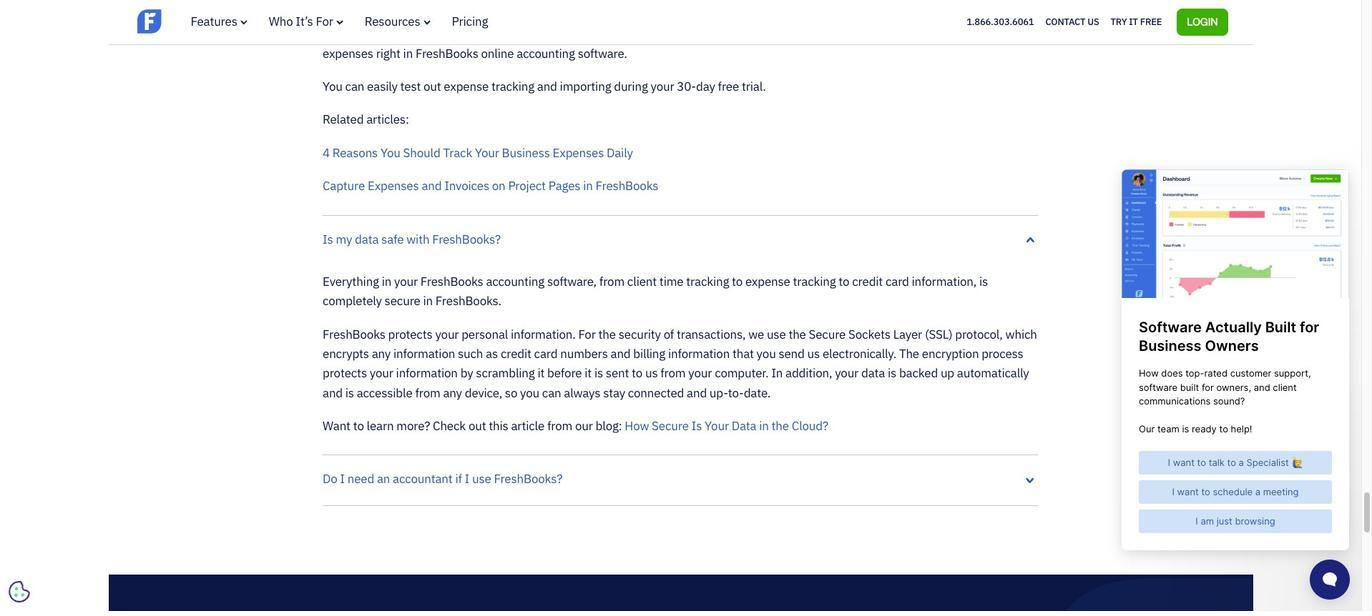 Task type: vqa. For each thing, say whether or not it's contained in the screenshot.
left Freshbooks Logo
no



Task type: locate. For each thing, give the bounding box(es) containing it.
1 horizontal spatial out
[[469, 419, 486, 434]]

for up numbers
[[578, 327, 596, 342]]

expense
[[444, 79, 489, 95], [745, 274, 790, 290]]

1 horizontal spatial secure
[[809, 327, 846, 342]]

i right do
[[340, 472, 345, 487]]

if
[[455, 472, 462, 487]]

from
[[599, 274, 625, 290], [660, 366, 686, 382], [415, 385, 440, 401], [547, 419, 572, 434]]

0 vertical spatial expenses
[[553, 145, 604, 161]]

0 vertical spatial expense
[[444, 79, 489, 95]]

0 horizontal spatial data
[[355, 231, 379, 247]]

protects
[[388, 327, 433, 342], [323, 366, 367, 382]]

your
[[475, 145, 499, 161], [705, 419, 729, 434]]

0 horizontal spatial it
[[538, 366, 545, 382]]

freshbooks up encrypts
[[323, 327, 385, 342]]

in
[[771, 366, 783, 382]]

pricing
[[452, 14, 488, 29]]

contact us
[[1046, 16, 1099, 28]]

0 horizontal spatial account
[[574, 26, 617, 42]]

1 vertical spatial us
[[645, 366, 658, 382]]

2 vertical spatial can
[[542, 385, 561, 401]]

0 horizontal spatial out
[[423, 79, 441, 95]]

freshbooks inside freshbooks protects your personal information. for the security of transactions, we use the secure sockets layer (ssl) protocol, which encrypts any information such as credit card numbers and billing information that you send us electronically. the encryption process protects your information by scrambling it before it is sent to us from your computer. in addition, your data is backed up automatically and is accessible from any device, so you can always stay connected and up-to-date.
[[323, 327, 385, 342]]

1 horizontal spatial is
[[691, 419, 702, 434]]

freshbooks? right with
[[432, 231, 501, 247]]

1 vertical spatial for
[[578, 327, 596, 342]]

your down electronically.
[[835, 366, 859, 382]]

1 vertical spatial is
[[691, 419, 702, 434]]

up
[[941, 366, 954, 382]]

2 vertical spatial you
[[381, 145, 400, 161]]

in right right
[[403, 46, 413, 61]]

you right so
[[520, 385, 539, 401]]

use right we
[[767, 327, 786, 342]]

0 vertical spatial can
[[345, 26, 364, 42]]

from left client
[[599, 274, 625, 290]]

business
[[495, 26, 542, 42]]

1 horizontal spatial data
[[861, 366, 885, 382]]

data down electronically.
[[861, 366, 885, 382]]

your left data on the bottom right of the page
[[705, 419, 729, 434]]

0 vertical spatial credit
[[642, 26, 673, 42]]

your inside "everything in your freshbooks accounting software, from client time tracking to expense tracking to credit card information, is completely secure in freshbooks."
[[394, 274, 418, 290]]

it
[[1129, 16, 1138, 28], [538, 366, 545, 382], [585, 366, 592, 382]]

credit inside freshbooks protects your personal information. for the security of transactions, we use the secure sockets layer (ssl) protocol, which encrypts any information such as credit card numbers and billing information that you send us electronically. the encryption process protects your information by scrambling it before it is sent to us from your computer. in addition, your data is backed up automatically and is accessible from any device, so you can always stay connected and up-to-date.
[[501, 346, 531, 362]]

freshbooks logo image
[[137, 8, 248, 35]]

can down before
[[542, 385, 561, 401]]

can left easily
[[345, 79, 364, 95]]

out right test
[[423, 79, 441, 95]]

and left importing
[[537, 79, 557, 95]]

expense inside "everything in your freshbooks accounting software, from client time tracking to expense tracking to credit card information, is completely secure in freshbooks."
[[745, 274, 790, 290]]

is left data on the bottom right of the page
[[691, 419, 702, 434]]

0 horizontal spatial credit
[[501, 346, 531, 362]]

us
[[807, 346, 820, 362], [645, 366, 658, 382]]

project
[[508, 178, 546, 194]]

4
[[323, 145, 330, 161]]

out
[[423, 79, 441, 95], [469, 419, 486, 434]]

is right information,
[[979, 274, 988, 290]]

the
[[598, 327, 616, 342], [789, 327, 806, 342], [772, 419, 789, 434]]

1 vertical spatial out
[[469, 419, 486, 434]]

your right track
[[475, 145, 499, 161]]

is
[[979, 274, 988, 290], [594, 366, 603, 382], [888, 366, 896, 382], [345, 385, 354, 401]]

us up addition,
[[807, 346, 820, 362]]

small
[[464, 26, 492, 42]]

who it's for
[[269, 14, 333, 29]]

login
[[1187, 15, 1218, 28]]

1 horizontal spatial for
[[578, 327, 596, 342]]

accounting up freshbooks.
[[486, 274, 544, 290]]

and
[[619, 26, 639, 42], [537, 79, 557, 95], [422, 178, 442, 194], [611, 346, 631, 362], [323, 385, 343, 401], [687, 385, 707, 401]]

freshbooks up freshbooks.
[[421, 274, 483, 290]]

1 horizontal spatial you
[[757, 346, 776, 362]]

0 vertical spatial card
[[886, 274, 909, 290]]

0 horizontal spatial your
[[475, 145, 499, 161]]

before
[[547, 366, 582, 382]]

any right encrypts
[[372, 346, 391, 362]]

your left "small"
[[437, 26, 461, 42]]

and up software.
[[619, 26, 639, 42]]

information left such
[[393, 346, 455, 362]]

1 horizontal spatial expenses
[[553, 145, 604, 161]]

scrambling
[[476, 366, 535, 382]]

you left should
[[381, 145, 400, 161]]

1 horizontal spatial credit
[[642, 26, 673, 42]]

2 horizontal spatial tracking
[[793, 274, 836, 290]]

freshbooks? down article
[[494, 472, 562, 487]]

business
[[502, 145, 550, 161]]

who it's for link
[[269, 14, 343, 29]]

secure
[[809, 327, 846, 342], [652, 419, 689, 434]]

the up send
[[789, 327, 806, 342]]

this
[[489, 419, 508, 434]]

card
[[886, 274, 909, 290], [534, 346, 558, 362]]

sockets
[[848, 327, 891, 342]]

in up 'secure'
[[382, 274, 391, 290]]

date.
[[744, 385, 771, 401]]

electronically.
[[823, 346, 896, 362]]

1 horizontal spatial expense
[[745, 274, 790, 290]]

login link
[[1177, 8, 1228, 36]]

account
[[574, 26, 617, 42], [813, 26, 855, 42]]

freshbooks up trial.
[[747, 26, 810, 42]]

0 horizontal spatial expenses
[[368, 178, 419, 194]]

1 vertical spatial you
[[520, 385, 539, 401]]

which
[[1006, 327, 1037, 342]]

1 vertical spatial can
[[345, 79, 364, 95]]

you up expenses
[[323, 26, 343, 42]]

can inside you can also connect your small business bank account and credit cards to your freshbooks account to automatically track your expenses right in freshbooks online accounting software.
[[345, 26, 364, 42]]

you for you can easily test out expense tracking and importing during your 30-day free trial.
[[323, 79, 343, 95]]

0 horizontal spatial us
[[645, 366, 658, 382]]

1 horizontal spatial card
[[886, 274, 909, 290]]

0 vertical spatial automatically
[[871, 26, 944, 42]]

you down we
[[757, 346, 776, 362]]

from up connected
[[660, 366, 686, 382]]

pages
[[548, 178, 580, 194]]

your
[[437, 26, 461, 42], [721, 26, 745, 42], [976, 26, 1000, 42], [651, 79, 674, 95], [394, 274, 418, 290], [435, 327, 459, 342], [370, 366, 393, 382], [688, 366, 712, 382], [835, 366, 859, 382]]

expenses
[[323, 46, 373, 61]]

1 vertical spatial data
[[861, 366, 885, 382]]

use
[[767, 327, 786, 342], [472, 472, 491, 487]]

use right 'if'
[[472, 472, 491, 487]]

30-
[[677, 79, 696, 95]]

0 vertical spatial us
[[807, 346, 820, 362]]

0 horizontal spatial i
[[340, 472, 345, 487]]

from inside "everything in your freshbooks accounting software, from client time tracking to expense tracking to credit card information, is completely secure in freshbooks."
[[599, 274, 625, 290]]

you can also connect your small business bank account and credit cards to your freshbooks account to automatically track your expenses right in freshbooks online accounting software.
[[323, 26, 1000, 61]]

is left my
[[323, 231, 333, 247]]

1 vertical spatial expense
[[745, 274, 790, 290]]

automatically inside you can also connect your small business bank account and credit cards to your freshbooks account to automatically track your expenses right in freshbooks online accounting software.
[[871, 26, 944, 42]]

1 horizontal spatial automatically
[[957, 366, 1029, 382]]

0 vertical spatial your
[[475, 145, 499, 161]]

sent
[[606, 366, 629, 382]]

1 horizontal spatial any
[[443, 385, 462, 401]]

for right it's
[[316, 14, 333, 29]]

us
[[1088, 16, 1099, 28]]

1 vertical spatial card
[[534, 346, 558, 362]]

layer
[[893, 327, 922, 342]]

learn
[[367, 419, 394, 434]]

freshbooks.
[[436, 294, 501, 309]]

it down numbers
[[585, 366, 592, 382]]

automatically
[[871, 26, 944, 42], [957, 366, 1029, 382]]

0 horizontal spatial you
[[520, 385, 539, 401]]

data right my
[[355, 231, 379, 247]]

expenses up pages
[[553, 145, 604, 161]]

i right 'if'
[[465, 472, 469, 487]]

is left backed
[[888, 366, 896, 382]]

0 vertical spatial for
[[316, 14, 333, 29]]

secure inside freshbooks protects your personal information. for the security of transactions, we use the secure sockets layer (ssl) protocol, which encrypts any information such as credit card numbers and billing information that you send us electronically. the encryption process protects your information by scrambling it before it is sent to us from your computer. in addition, your data is backed up automatically and is accessible from any device, so you can always stay connected and up-to-date.
[[809, 327, 846, 342]]

0 horizontal spatial secure
[[652, 419, 689, 434]]

it's
[[296, 14, 313, 29]]

information down transactions,
[[668, 346, 730, 362]]

0 horizontal spatial is
[[323, 231, 333, 247]]

to inside freshbooks protects your personal information. for the security of transactions, we use the secure sockets layer (ssl) protocol, which encrypts any information such as credit card numbers and billing information that you send us electronically. the encryption process protects your information by scrambling it before it is sent to us from your computer. in addition, your data is backed up automatically and is accessible from any device, so you can always stay connected and up-to-date.
[[632, 366, 643, 382]]

1 vertical spatial any
[[443, 385, 462, 401]]

0 horizontal spatial protects
[[323, 366, 367, 382]]

1 vertical spatial you
[[323, 79, 343, 95]]

4 reasons you should track your business expenses daily link
[[323, 145, 633, 161]]

protects down encrypts
[[323, 366, 367, 382]]

can for easily
[[345, 79, 364, 95]]

1 i from the left
[[340, 472, 345, 487]]

you inside you can also connect your small business bank account and credit cards to your freshbooks account to automatically track your expenses right in freshbooks online accounting software.
[[323, 26, 343, 42]]

billing
[[633, 346, 665, 362]]

0 horizontal spatial card
[[534, 346, 558, 362]]

expense down online in the top of the page
[[444, 79, 489, 95]]

for inside freshbooks protects your personal information. for the security of transactions, we use the secure sockets layer (ssl) protocol, which encrypts any information such as credit card numbers and billing information that you send us electronically. the encryption process protects your information by scrambling it before it is sent to us from your computer. in addition, your data is backed up automatically and is accessible from any device, so you can always stay connected and up-to-date.
[[578, 327, 596, 342]]

cookie preferences image
[[9, 582, 30, 603]]

0 vertical spatial accounting
[[517, 46, 575, 61]]

accounting down bank
[[517, 46, 575, 61]]

that
[[733, 346, 754, 362]]

data
[[355, 231, 379, 247], [861, 366, 885, 382]]

test
[[400, 79, 421, 95]]

to
[[707, 26, 718, 42], [858, 26, 869, 42], [732, 274, 743, 290], [839, 274, 849, 290], [632, 366, 643, 382], [353, 419, 364, 434]]

features link
[[191, 14, 247, 29]]

0 vertical spatial data
[[355, 231, 379, 247]]

is my data safe with freshbooks?
[[323, 231, 501, 247]]

you can easily test out expense tracking and importing during your 30-day free trial.
[[323, 79, 766, 95]]

can up expenses
[[345, 26, 364, 42]]

1 vertical spatial accounting
[[486, 274, 544, 290]]

any down "by"
[[443, 385, 462, 401]]

0 vertical spatial secure
[[809, 327, 846, 342]]

0 vertical spatial protects
[[388, 327, 433, 342]]

card inside "everything in your freshbooks accounting software, from client time tracking to expense tracking to credit card information, is completely secure in freshbooks."
[[886, 274, 909, 290]]

automatically inside freshbooks protects your personal information. for the security of transactions, we use the secure sockets layer (ssl) protocol, which encrypts any information such as credit card numbers and billing information that you send us electronically. the encryption process protects your information by scrambling it before it is sent to us from your computer. in addition, your data is backed up automatically and is accessible from any device, so you can always stay connected and up-to-date.
[[957, 366, 1029, 382]]

0 vertical spatial use
[[767, 327, 786, 342]]

2 horizontal spatial it
[[1129, 16, 1138, 28]]

1.866.303.6061 link
[[967, 16, 1034, 28]]

secure up electronically.
[[809, 327, 846, 342]]

card left information,
[[886, 274, 909, 290]]

do i need an accountant if i use freshbooks?
[[323, 472, 562, 487]]

credit up scrambling
[[501, 346, 531, 362]]

us down 'billing'
[[645, 366, 658, 382]]

in right 'secure'
[[423, 294, 433, 309]]

credit up sockets
[[852, 274, 883, 290]]

you
[[757, 346, 776, 362], [520, 385, 539, 401]]

1 vertical spatial your
[[705, 419, 729, 434]]

0 vertical spatial any
[[372, 346, 391, 362]]

protects down 'secure'
[[388, 327, 433, 342]]

0 vertical spatial freshbooks?
[[432, 231, 501, 247]]

2 horizontal spatial credit
[[852, 274, 883, 290]]

expense up we
[[745, 274, 790, 290]]

up-
[[710, 385, 728, 401]]

information left "by"
[[396, 366, 458, 382]]

credit inside "everything in your freshbooks accounting software, from client time tracking to expense tracking to credit card information, is completely secure in freshbooks."
[[852, 274, 883, 290]]

capture
[[323, 178, 365, 194]]

pricing link
[[452, 14, 488, 29]]

you up related at left top
[[323, 79, 343, 95]]

1 horizontal spatial tracking
[[686, 274, 729, 290]]

stay
[[603, 385, 625, 401]]

cookie consent banner dialog
[[11, 436, 225, 601]]

automatically left track
[[871, 26, 944, 42]]

you for you can also connect your small business bank account and credit cards to your freshbooks account to automatically track your expenses right in freshbooks online accounting software.
[[323, 26, 343, 42]]

0 vertical spatial you
[[323, 26, 343, 42]]

and up 'sent'
[[611, 346, 631, 362]]

2 vertical spatial credit
[[501, 346, 531, 362]]

of
[[664, 327, 674, 342]]

1 vertical spatial automatically
[[957, 366, 1029, 382]]

0 horizontal spatial automatically
[[871, 26, 944, 42]]

your up 'secure'
[[394, 274, 418, 290]]

credit left cards
[[642, 26, 673, 42]]

related
[[323, 112, 364, 128]]

1 vertical spatial freshbooks?
[[494, 472, 562, 487]]

resources
[[365, 14, 420, 29]]

expenses down should
[[368, 178, 419, 194]]

secure right how
[[652, 419, 689, 434]]

card down information.
[[534, 346, 558, 362]]

out left this
[[469, 419, 486, 434]]

1 horizontal spatial account
[[813, 26, 855, 42]]

1 horizontal spatial protects
[[388, 327, 433, 342]]

it right try
[[1129, 16, 1138, 28]]

for
[[316, 14, 333, 29], [578, 327, 596, 342]]

free
[[718, 79, 739, 95]]

1 horizontal spatial i
[[465, 472, 469, 487]]

how secure is your data in the cloud? link
[[622, 419, 828, 434]]

0 horizontal spatial use
[[472, 472, 491, 487]]

it left before
[[538, 366, 545, 382]]

your right cards
[[721, 26, 745, 42]]

1 vertical spatial credit
[[852, 274, 883, 290]]

1 horizontal spatial your
[[705, 419, 729, 434]]

automatically down process
[[957, 366, 1029, 382]]

device,
[[465, 385, 502, 401]]

in inside you can also connect your small business bank account and credit cards to your freshbooks account to automatically track your expenses right in freshbooks online accounting software.
[[403, 46, 413, 61]]

can
[[345, 26, 364, 42], [345, 79, 364, 95], [542, 385, 561, 401]]

1.866.303.6061
[[967, 16, 1034, 28]]

0 horizontal spatial expense
[[444, 79, 489, 95]]

1 horizontal spatial use
[[767, 327, 786, 342]]

0 vertical spatial you
[[757, 346, 776, 362]]

also
[[367, 26, 389, 42]]

right
[[376, 46, 400, 61]]

1 vertical spatial secure
[[652, 419, 689, 434]]



Task type: describe. For each thing, give the bounding box(es) containing it.
the left cloud?
[[772, 419, 789, 434]]

daily
[[607, 145, 633, 161]]

information.
[[511, 327, 576, 342]]

contact
[[1046, 16, 1086, 28]]

0 horizontal spatial for
[[316, 14, 333, 29]]

accounting inside "everything in your freshbooks accounting software, from client time tracking to expense tracking to credit card information, is completely secure in freshbooks."
[[486, 274, 544, 290]]

more?
[[397, 419, 430, 434]]

1 horizontal spatial us
[[807, 346, 820, 362]]

by
[[460, 366, 473, 382]]

try it free link
[[1111, 13, 1162, 31]]

reasons
[[333, 145, 378, 161]]

0 horizontal spatial tracking
[[491, 79, 534, 95]]

who
[[269, 14, 293, 29]]

how
[[625, 419, 649, 434]]

security
[[619, 327, 661, 342]]

our
[[575, 419, 593, 434]]

connect
[[392, 26, 435, 42]]

credit inside you can also connect your small business bank account and credit cards to your freshbooks account to automatically track your expenses right in freshbooks online accounting software.
[[642, 26, 673, 42]]

track
[[443, 145, 472, 161]]

encryption
[[922, 346, 979, 362]]

send
[[779, 346, 805, 362]]

software.
[[578, 46, 627, 61]]

addition,
[[786, 366, 832, 382]]

capture expenses and invoices on project pages in freshbooks link
[[323, 178, 658, 194]]

process
[[982, 346, 1023, 362]]

in right pages
[[583, 178, 593, 194]]

1 vertical spatial use
[[472, 472, 491, 487]]

2 account from the left
[[813, 26, 855, 42]]

should
[[403, 145, 440, 161]]

information,
[[912, 274, 977, 290]]

day
[[696, 79, 715, 95]]

card inside freshbooks protects your personal information. for the security of transactions, we use the secure sockets layer (ssl) protocol, which encrypts any information such as credit card numbers and billing information that you send us electronically. the encryption process protects your information by scrambling it before it is sent to us from your computer. in addition, your data is backed up automatically and is accessible from any device, so you can always stay connected and up-to-date.
[[534, 346, 558, 362]]

time
[[659, 274, 684, 290]]

freshbooks inside "everything in your freshbooks accounting software, from client time tracking to expense tracking to credit card information, is completely secure in freshbooks."
[[421, 274, 483, 290]]

cards
[[675, 26, 705, 42]]

and left up-
[[687, 385, 707, 401]]

an
[[377, 472, 390, 487]]

free
[[1140, 16, 1162, 28]]

your right track
[[976, 26, 1000, 42]]

0 vertical spatial out
[[423, 79, 441, 95]]

can inside freshbooks protects your personal information. for the security of transactions, we use the secure sockets layer (ssl) protocol, which encrypts any information such as credit card numbers and billing information that you send us electronically. the encryption process protects your information by scrambling it before it is sent to us from your computer. in addition, your data is backed up automatically and is accessible from any device, so you can always stay connected and up-to-date.
[[542, 385, 561, 401]]

check
[[433, 419, 466, 434]]

is left accessible
[[345, 385, 354, 401]]

freshbooks down daily
[[596, 178, 658, 194]]

your up such
[[435, 327, 459, 342]]

1 horizontal spatial it
[[585, 366, 592, 382]]

from up more?
[[415, 385, 440, 401]]

cloud?
[[792, 419, 828, 434]]

during
[[614, 79, 648, 95]]

(ssl)
[[925, 327, 953, 342]]

resources link
[[365, 14, 430, 29]]

importing
[[560, 79, 611, 95]]

trial.
[[742, 79, 766, 95]]

protocol,
[[955, 327, 1003, 342]]

contact us link
[[1046, 13, 1099, 31]]

0 horizontal spatial any
[[372, 346, 391, 362]]

my
[[336, 231, 352, 247]]

with
[[406, 231, 429, 247]]

as
[[486, 346, 498, 362]]

want to learn more? check out this article from our blog: how secure is your data in the cloud?
[[323, 419, 828, 434]]

1 account from the left
[[574, 26, 617, 42]]

article
[[511, 419, 545, 434]]

your up accessible
[[370, 366, 393, 382]]

backed
[[899, 366, 938, 382]]

related articles:
[[323, 112, 409, 128]]

track
[[946, 26, 973, 42]]

1 vertical spatial protects
[[323, 366, 367, 382]]

4 reasons you should track your business expenses daily
[[323, 145, 633, 161]]

try it free
[[1111, 16, 1162, 28]]

safe
[[381, 231, 404, 247]]

invoices
[[444, 178, 489, 194]]

and inside you can also connect your small business bank account and credit cards to your freshbooks account to automatically track your expenses right in freshbooks online accounting software.
[[619, 26, 639, 42]]

completely
[[323, 294, 382, 309]]

the up numbers
[[598, 327, 616, 342]]

0 vertical spatial is
[[323, 231, 333, 247]]

want
[[323, 419, 350, 434]]

on
[[492, 178, 505, 194]]

everything in your freshbooks accounting software, from client time tracking to expense tracking to credit card information, is completely secure in freshbooks.
[[323, 274, 988, 309]]

and down should
[[422, 178, 442, 194]]

your left 30-
[[651, 79, 674, 95]]

try
[[1111, 16, 1127, 28]]

freshbooks protects your personal information. for the security of transactions, we use the secure sockets layer (ssl) protocol, which encrypts any information such as credit card numbers and billing information that you send us electronically. the encryption process protects your information by scrambling it before it is sent to us from your computer. in addition, your data is backed up automatically and is accessible from any device, so you can always stay connected and up-to-date.
[[323, 327, 1037, 401]]

computer.
[[715, 366, 769, 382]]

the
[[899, 346, 919, 362]]

such
[[458, 346, 483, 362]]

1 vertical spatial expenses
[[368, 178, 419, 194]]

is inside "everything in your freshbooks accounting software, from client time tracking to expense tracking to credit card information, is completely secure in freshbooks."
[[979, 274, 988, 290]]

online
[[481, 46, 514, 61]]

software,
[[547, 274, 597, 290]]

capture expenses and invoices on project pages in freshbooks
[[323, 178, 658, 194]]

use inside freshbooks protects your personal information. for the security of transactions, we use the secure sockets layer (ssl) protocol, which encrypts any information such as credit card numbers and billing information that you send us electronically. the encryption process protects your information by scrambling it before it is sent to us from your computer. in addition, your data is backed up automatically and is accessible from any device, so you can always stay connected and up-to-date.
[[767, 327, 786, 342]]

accountant
[[393, 472, 453, 487]]

bank
[[545, 26, 571, 42]]

connected
[[628, 385, 684, 401]]

in right data on the bottom right of the page
[[759, 419, 769, 434]]

encrypts
[[323, 346, 369, 362]]

your up up-
[[688, 366, 712, 382]]

is left 'sent'
[[594, 366, 603, 382]]

accessible
[[357, 385, 412, 401]]

everything
[[323, 274, 379, 290]]

from left our
[[547, 419, 572, 434]]

and up want on the left bottom of the page
[[323, 385, 343, 401]]

do
[[323, 472, 337, 487]]

accounting inside you can also connect your small business bank account and credit cards to your freshbooks account to automatically track your expenses right in freshbooks online accounting software.
[[517, 46, 575, 61]]

numbers
[[560, 346, 608, 362]]

data inside freshbooks protects your personal information. for the security of transactions, we use the secure sockets layer (ssl) protocol, which encrypts any information such as credit card numbers and billing information that you send us electronically. the encryption process protects your information by scrambling it before it is sent to us from your computer. in addition, your data is backed up automatically and is accessible from any device, so you can always stay connected and up-to-date.
[[861, 366, 885, 382]]

freshbooks down "small"
[[416, 46, 478, 61]]

need
[[348, 472, 374, 487]]

features
[[191, 14, 237, 29]]

always
[[564, 385, 600, 401]]

data
[[732, 419, 757, 434]]

can for also
[[345, 26, 364, 42]]

2 i from the left
[[465, 472, 469, 487]]



